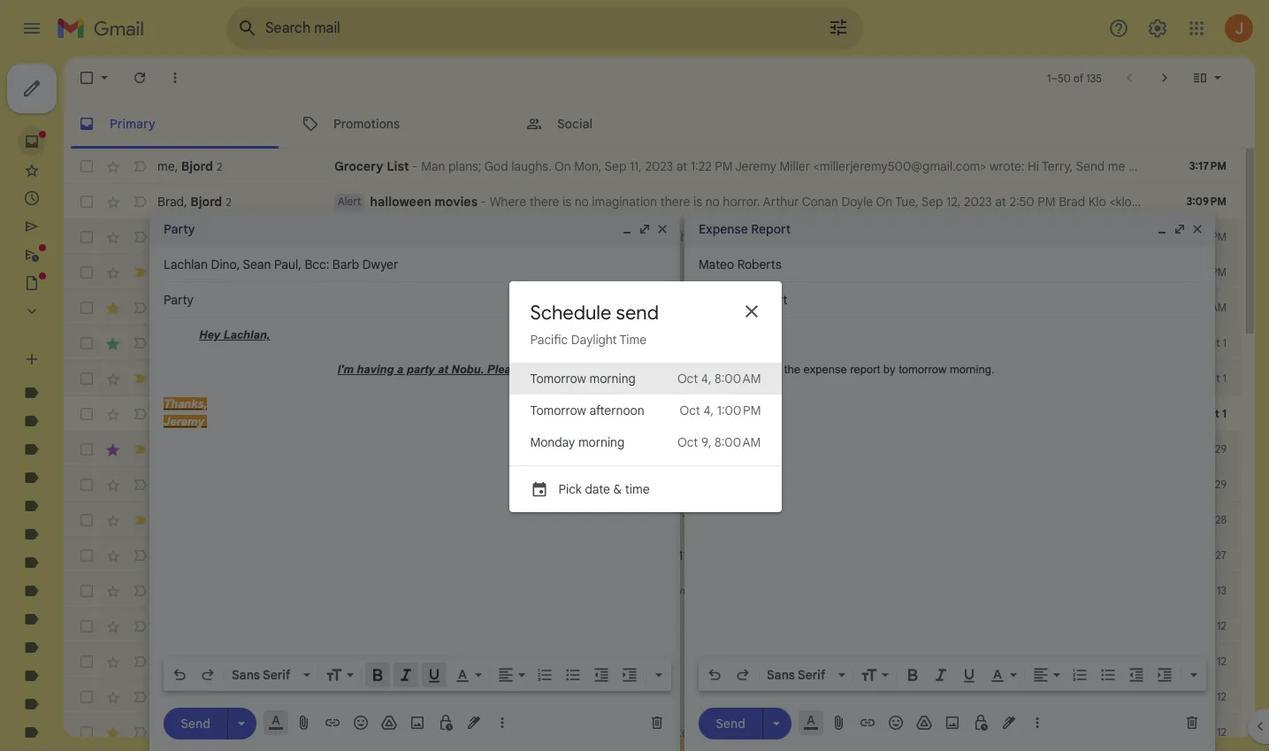 Task type: vqa. For each thing, say whether or not it's contained in the screenshot.
Central
no



Task type: describe. For each thing, give the bounding box(es) containing it.
stand
[[927, 512, 958, 528]]

dog for dog traffic - how is the traffic over there?
[[338, 690, 357, 703]]

29 inside hey, you recently signed up for your flexport seller portal account, and i just wanted to clarify what you were looking for. is there a particular row
[[1215, 478, 1227, 491]]

not important switch inside hey jeremy, are you going to the depeche mode concert at red rocks on friday? if not, i have an extra ticket. tim row
[[131, 582, 149, 600]]

he
[[785, 229, 799, 245]]

1 vertical spatial are
[[1089, 725, 1107, 740]]

hi jeremy, i can almost feel it. taking over me. the darkness. sincerely, mateo link
[[334, 334, 1144, 352]]

to right "how"
[[524, 441, 535, 457]]

2 horizontal spatial on
[[1005, 300, 1020, 316]]

promotions
[[334, 115, 400, 131]]

is left due
[[904, 406, 913, 422]]

increase sales by 40-80% by activating your fast tags now! - these special badges will help your listings stand out and attract more shoppers. a dear merchant , we h
[[334, 512, 1269, 528]]

jeremy, for hello
[[475, 406, 519, 422]]

12:01 pm
[[1187, 265, 1227, 279]]

your up me.
[[686, 300, 711, 316]]

11 not important switch from the top
[[131, 653, 149, 671]]

main content containing primary
[[64, 57, 1269, 751]]

yelp for business
[[157, 300, 253, 316]]

1 no from the left
[[575, 194, 589, 210]]

time inside menu
[[625, 481, 650, 497]]

the left "traffic"
[[453, 689, 472, 705]]

ice shipment - hey jeremy, the shipment of ice has arrived, thanks for the heads up! sincerely, maria on mon, sep 11, 2023 at 10:41 am jeremy mille
[[449, 265, 1269, 280]]

it's now time to send your inventory - here's the 411 link
[[334, 547, 1144, 564]]

i right not,
[[1080, 583, 1083, 599]]

ade
[[369, 655, 387, 668]]

0 horizontal spatial 11,
[[630, 158, 642, 174]]

5 not important switch from the top
[[131, 334, 149, 352]]

and inside row
[[863, 477, 885, 493]]

promotions tab
[[288, 99, 510, 149]]

refresh image
[[131, 69, 149, 87]]

the left project.
[[799, 725, 817, 740]]

1 vertical spatial progress
[[731, 725, 781, 740]]

gmail image
[[57, 11, 153, 46]]

, right 28 on the right bottom of the page
[[1237, 512, 1241, 528]]

monsters
[[532, 229, 584, 245]]

1 kryptogram from the left
[[334, 371, 401, 387]]

jacob simon for dog
[[157, 689, 230, 705]]

2 vertical spatial an
[[632, 725, 646, 740]]

oct 1 for hello jeremy, just a reminder that your progress report for the manhattan project is due tomorrow. sincerely, tim -- timothy burton graveyard adve
[[1201, 407, 1227, 420]]

0 vertical spatial that
[[676, 229, 699, 245]]

afternoon
[[590, 402, 645, 418]]

tomorrow.
[[941, 406, 998, 422]]

phase
[[1027, 725, 1061, 740]]

oct right listen.
[[678, 370, 698, 386]]

if
[[990, 229, 998, 245]]

have inside row
[[1086, 583, 1113, 599]]

the right in at the top right
[[715, 229, 734, 245]]

team for you're missing a step! here's how to send your inventory
[[231, 441, 261, 457]]

1 vertical spatial with
[[605, 725, 629, 740]]

8:00 am for oct 9, 8:00 am
[[715, 434, 761, 450]]

for right food
[[366, 229, 382, 245]]

0 horizontal spatial on
[[555, 158, 571, 174]]

0 horizontal spatial mon,
[[574, 158, 602, 174]]

extra
[[1133, 583, 1162, 599]]

13
[[1217, 584, 1227, 597]]

0 horizontal spatial hey
[[413, 371, 435, 387]]

to up there?
[[550, 654, 561, 670]]

1 burton from the left
[[183, 406, 224, 422]]

there inside row
[[1176, 477, 1206, 493]]

1 vertical spatial sincerely,
[[793, 335, 847, 351]]

kryptogram - hey all, you should all give kryptogram a listen. best, kendall
[[334, 371, 751, 387]]

it
[[666, 229, 673, 245]]

is down 1:22
[[694, 194, 702, 210]]

the left 411
[[650, 548, 668, 564]]

give
[[536, 371, 559, 387]]

3 sep 12 from the top
[[1196, 690, 1227, 703]]

row containing bjord umlaut
[[64, 219, 1269, 255]]

your left fast
[[560, 512, 585, 528]]

is right how
[[441, 689, 450, 705]]

1 vertical spatial on
[[876, 194, 893, 210]]

your down reminder at left
[[569, 441, 594, 457]]

2 vertical spatial hi
[[423, 725, 435, 740]]

9,
[[701, 434, 712, 450]]

at left 2:50
[[995, 194, 1007, 210]]

monster.
[[914, 229, 962, 245]]

at left 1:22
[[676, 158, 688, 174]]

flexport for you're missing a step! here's how to send your inventory
[[182, 441, 228, 457]]

it's
[[401, 548, 417, 564]]

0 horizontal spatial tim
[[157, 406, 180, 422]]

connect
[[1052, 300, 1099, 316]]

to down 80%
[[475, 548, 486, 564]]

sep 28
[[1194, 513, 1227, 526]]

traffic
[[475, 689, 509, 705]]

0 vertical spatial inventory
[[597, 441, 649, 457]]

important mainly because it was sent directly to you. switch
[[131, 264, 149, 281]]

, for brad , bjord 2
[[184, 193, 187, 209]]

a left step!
[[417, 441, 424, 457]]

1 horizontal spatial maria
[[984, 265, 1015, 280]]

your down listen.
[[638, 406, 663, 422]]

mode
[[825, 583, 857, 599]]

0 vertical spatial pm
[[715, 158, 733, 174]]

for right the report
[[757, 406, 773, 422]]

missing
[[372, 441, 414, 457]]

12 inside row
[[1217, 619, 1227, 633]]

all,
[[438, 371, 454, 387]]

your right the help
[[856, 512, 881, 528]]

me for maria
[[157, 264, 175, 280]]

sep inside hey, you recently signed up for your flexport seller portal account, and i just wanted to clarify what you were looking for. is there a particular row
[[1194, 478, 1213, 491]]

arthur
[[763, 194, 799, 210]]

morning for tomorrow morning
[[590, 370, 636, 386]]

2 horizontal spatial an
[[1152, 229, 1166, 245]]

daylight
[[571, 331, 617, 347]]

, for me , maria 2
[[175, 264, 178, 280]]

oct down best,
[[680, 402, 701, 418]]

list.
[[1204, 158, 1223, 174]]

4 not important switch from the top
[[131, 299, 149, 317]]

simon for dog
[[195, 689, 230, 705]]

you right 'provide'
[[582, 725, 602, 740]]

your up now!
[[663, 477, 688, 493]]

oct left 9,
[[678, 434, 698, 450]]

alert halloween movies - where there is no imagination there is no horror. arthur conan doyle on tue, sep 12, 2023 at 2:50 pm brad klo <klobrad84@gmail.com> wro
[[338, 194, 1269, 210]]

for right thanks
[[828, 265, 844, 280]]

9 row from the top
[[64, 432, 1241, 467]]

13 not important switch from the top
[[131, 724, 149, 741]]

a left listen.
[[632, 371, 639, 387]]

11 row from the top
[[64, 644, 1241, 679]]

it's now time to send your inventory - here's the 411
[[401, 548, 691, 564]]

0 vertical spatial 2023
[[645, 158, 673, 174]]

10 row from the top
[[64, 502, 1269, 538]]

the left party?
[[564, 654, 583, 670]]

your down activating
[[520, 548, 545, 564]]

pacific daylight time
[[530, 331, 647, 347]]

4, for 1:00 pm
[[704, 402, 714, 418]]

your left grocery
[[1129, 158, 1154, 174]]

40-
[[434, 512, 456, 528]]

4 row from the top
[[64, 255, 1269, 290]]

yelp.
[[1022, 300, 1049, 316]]

morning for monday morning
[[578, 434, 625, 450]]

0 horizontal spatial there
[[530, 194, 560, 210]]

a
[[1139, 512, 1147, 528]]

monday
[[530, 434, 575, 450]]

bday
[[338, 265, 362, 279]]

hey inside row
[[583, 583, 605, 599]]

to left it
[[651, 229, 663, 245]]

to left clarify
[[962, 477, 973, 493]]

it.
[[608, 335, 618, 351]]

roberts for sep
[[196, 725, 240, 740]]

taking
[[621, 335, 657, 351]]

the flexport team for you're missing a step! here's how to send your inventory
[[157, 441, 261, 457]]

1 free from the left
[[411, 300, 434, 316]]

2 horizontal spatial by
[[1188, 300, 1202, 316]]

hey jeremy, are you going to the depeche mode concert at red rocks on friday? if not, i have an extra ticket. tim row
[[64, 573, 1241, 609]]

tomorrow for tomorrow morning
[[530, 370, 586, 386]]

oct 4, 8:00 am
[[678, 370, 761, 386]]

the left heads
[[847, 265, 866, 280]]

411
[[671, 548, 688, 564]]

i left can
[[513, 335, 516, 351]]

2 horizontal spatial 2023
[[1109, 265, 1137, 280]]

add
[[338, 655, 356, 668]]

1 vertical spatial 1
[[1223, 372, 1227, 385]]

tue,
[[895, 194, 919, 210]]

in
[[702, 229, 712, 245]]

ticket.
[[1165, 583, 1200, 599]]

at left 10:41
[[1140, 265, 1151, 280]]

mateo roberts for sep
[[157, 725, 240, 740]]

jeremy, up "productimage"
[[558, 265, 602, 280]]

2 for ice shipment - hey jeremy, the shipment of ice has arrived, thanks for the heads up! sincerely, maria on mon, sep 11, 2023 at 10:41 am jeremy mille
[[216, 266, 222, 279]]

2 vertical spatial on
[[1018, 265, 1035, 280]]

0 horizontal spatial maria
[[181, 264, 213, 280]]

monday morning
[[530, 434, 625, 450]]

1 horizontal spatial by
[[484, 512, 498, 528]]

provide
[[537, 725, 579, 740]]

listings
[[884, 512, 924, 528]]

1 vertical spatial oct 1
[[1203, 372, 1227, 385]]

it's now time to send your inventory - here's the 411 row
[[64, 538, 1241, 573]]

will
[[808, 512, 825, 528]]

for.
[[1143, 477, 1161, 493]]

0 horizontal spatial brad
[[157, 193, 184, 209]]

2 free from the left
[[714, 300, 737, 316]]

business
[[203, 300, 253, 316]]

i left just at the bottom right
[[888, 477, 891, 493]]

0 horizontal spatial of
[[684, 265, 696, 280]]

flexport inside row
[[691, 477, 737, 493]]

jacob simon for party
[[157, 654, 230, 670]]

hi jeremy, i can almost feel it. taking over me. the darkness. sincerely, mateo
[[452, 335, 885, 351]]

particular
[[1219, 477, 1269, 493]]

tags
[[614, 512, 641, 528]]

bjord for brad
[[190, 193, 222, 209]]

2 for alert halloween movies - where there is no imagination there is no horror. arthur conan doyle on tue, sep 12, 2023 at 2:50 pm brad klo <klobrad84@gmail.com> wro
[[226, 195, 231, 208]]

2 inside me , bjord 2
[[217, 160, 222, 173]]

oct up 'graveyard'
[[1203, 372, 1220, 385]]

you inside row
[[513, 477, 534, 493]]

doyle
[[842, 194, 873, 210]]

update
[[649, 725, 689, 740]]

1 yelp from the left
[[157, 300, 181, 316]]

oct 4, 1:00 pm
[[680, 402, 761, 418]]

thought
[[385, 229, 432, 245]]

reminder
[[558, 406, 609, 422]]

at inside row
[[907, 583, 918, 599]]

your down bird
[[383, 300, 408, 316]]

2 vertical spatial bjord
[[157, 229, 187, 245]]

just
[[521, 406, 545, 422]]

4, for 8:00 am
[[701, 370, 712, 386]]

, for me , bjord 2
[[175, 158, 178, 174]]

progress inside hello jeremy, just a reminder that your progress report for the manhattan project is due tomorrow. sincerely, tim -- timothy burton graveyard adve link
[[666, 406, 716, 422]]

2 sep 12 from the top
[[1196, 655, 1227, 668]]

whoever
[[444, 229, 494, 245]]

now inside row
[[420, 548, 444, 564]]

1 horizontal spatial there
[[661, 194, 690, 210]]

step!
[[427, 441, 455, 457]]

12 not important switch from the top
[[131, 688, 149, 706]]

advanced search options image
[[821, 10, 856, 45]]

w
[[1265, 229, 1269, 245]]

manhattan
[[798, 406, 858, 422]]

1 horizontal spatial 11,
[[1093, 265, 1106, 280]]

the left depeche
[[749, 583, 768, 599]]

wanted inside hey, you recently signed up for your flexport seller portal account, and i just wanted to clarify what you were looking for. is there a particular link
[[917, 477, 959, 493]]

account,
[[811, 477, 860, 493]]

4 sep 12 from the top
[[1196, 725, 1227, 739]]

flexport for increase sales by 40-80% by activating your fast tags now!
[[182, 512, 228, 528]]

schedule send
[[530, 300, 659, 324]]

is up monsters
[[563, 194, 572, 210]]

you right if
[[1001, 229, 1021, 245]]

me right send
[[1108, 158, 1126, 174]]

tomorrow afternoon
[[530, 402, 645, 418]]

80%
[[456, 512, 481, 528]]

1 vertical spatial 2023
[[964, 194, 992, 210]]

2 vertical spatial and
[[1064, 725, 1086, 740]]

2 yelp from the left
[[436, 300, 459, 316]]

1 horizontal spatial jeremy
[[1206, 265, 1247, 280]]

the left next at right
[[1209, 725, 1227, 740]]

food for thought - whoever fights monsters should see to it that in the process he does not become a monster. and if you gaze long enough into an abyss, the abyss w
[[334, 229, 1269, 245]]

0 vertical spatial hey
[[534, 265, 556, 280]]

1 important because you marked it as important. switch from the top
[[131, 370, 149, 387]]

pacific
[[530, 331, 568, 347]]

0 vertical spatial jeremy
[[735, 158, 777, 174]]

depeche
[[771, 583, 822, 599]]

oct left 'adve'
[[1201, 407, 1220, 420]]

0 horizontal spatial by
[[418, 512, 431, 528]]

onto
[[1180, 725, 1206, 740]]

going for depeche
[[700, 583, 732, 599]]

jacob for dog
[[157, 689, 192, 705]]

0 vertical spatial we
[[1243, 512, 1261, 528]]

up!
[[907, 265, 924, 280]]

dog for dog
[[399, 655, 418, 668]]

grocery
[[334, 158, 384, 174]]

1 horizontal spatial over
[[660, 335, 685, 351]]

the left first on the bottom right
[[980, 725, 999, 740]]

already
[[961, 300, 1002, 316]]

important because you marked it as important. switch for you're missing a step! here's how to send your inventory
[[131, 441, 149, 458]]

sincerely, for heads
[[927, 265, 981, 280]]

shoppers.
[[1081, 512, 1136, 528]]

1 horizontal spatial tim
[[1057, 406, 1077, 422]]

for down the me , maria 2
[[184, 300, 200, 316]]

sep inside it's now time to send your inventory - here's the 411 row
[[1194, 548, 1213, 562]]

menu item containing tomorrow afternoon
[[509, 394, 782, 426]]

hey, you recently signed up for your flexport seller portal account, and i just wanted to clarify what you were looking for. is there a particular row
[[64, 467, 1269, 502]]

1 horizontal spatial pm
[[1038, 194, 1056, 210]]

hey, you recently signed up for your flexport seller portal account, and i just wanted to clarify what you were looking for. is there a particular
[[487, 477, 1269, 493]]

what
[[1015, 477, 1042, 493]]

sep inside hey jeremy, are you going to the depeche mode concert at red rocks on friday? if not, i have an extra ticket. tim row
[[1196, 584, 1215, 597]]

2 no from the left
[[706, 194, 720, 210]]

1 horizontal spatial of
[[784, 725, 796, 740]]

more
[[1049, 512, 1077, 528]]

older image
[[1156, 69, 1174, 87]]

you right claiming
[[1255, 300, 1269, 316]]

1 29 from the top
[[1215, 442, 1227, 456]]

alert for halloween movies
[[338, 195, 361, 208]]

on for have
[[692, 725, 706, 740]]

2 vertical spatial now
[[1110, 725, 1133, 740]]

8:00 am for oct 4, 8:00 am
[[715, 370, 761, 386]]

1 horizontal spatial and
[[984, 512, 1005, 528]]

sep 29 inside "row"
[[1194, 442, 1227, 456]]

not important switch inside it's now time to send your inventory - here's the 411 row
[[131, 547, 149, 564]]

1 horizontal spatial hi
[[452, 335, 463, 351]]

laughs.
[[511, 158, 552, 174]]

primary tab
[[64, 99, 286, 149]]

plans;
[[449, 158, 482, 174]]

friday?
[[1000, 583, 1041, 599]]

0 horizontal spatial should
[[480, 371, 517, 387]]

can
[[519, 335, 539, 351]]

10:41
[[1155, 265, 1182, 280]]

important because you marked it as important. switch for increase sales by 40-80% by activating your fast tags now!
[[131, 511, 149, 529]]

6 not important switch from the top
[[131, 405, 149, 423]]



Task type: locate. For each thing, give the bounding box(es) containing it.
traffic
[[366, 689, 401, 705]]

2 kryptogram from the left
[[562, 371, 629, 387]]

1 for hi jeremy, i can almost feel it. taking over me. the darkness. sincerely, mateo
[[1223, 336, 1227, 349]]

0 horizontal spatial yelp
[[157, 300, 181, 316]]

1 the flexport team from the top
[[157, 441, 261, 457]]

menu
[[509, 362, 782, 512]]

1 vertical spatial have
[[887, 725, 914, 740]]

1 vertical spatial hi
[[452, 335, 463, 351]]

menu item containing tomorrow morning
[[509, 362, 782, 394]]

toggle split pane mode image
[[1192, 69, 1209, 87]]

has
[[719, 265, 738, 280]]

how
[[413, 689, 438, 705]]

there
[[530, 194, 560, 210], [661, 194, 690, 210], [1176, 477, 1206, 493]]

for inside row
[[643, 477, 660, 493]]

2 tomorrow from the top
[[530, 402, 586, 418]]

1 horizontal spatial now
[[1110, 725, 1133, 740]]

1 horizontal spatial no
[[706, 194, 720, 210]]

completed
[[917, 725, 977, 740]]

you
[[456, 371, 476, 387], [513, 477, 534, 493]]

2 horizontal spatial on
[[1018, 265, 1035, 280]]

1 page from the left
[[515, 300, 543, 316]]

2 12 from the top
[[1217, 655, 1227, 668]]

hey,
[[487, 477, 511, 493]]

an left update
[[632, 725, 646, 740]]

mon, down gaze
[[1038, 265, 1066, 280]]

brad
[[157, 193, 184, 209], [1059, 194, 1086, 210]]

0 vertical spatial 11,
[[630, 158, 642, 174]]

tomorrow down the almost
[[530, 370, 586, 386]]

1 vertical spatial important because you marked it as important. switch
[[131, 441, 149, 458]]

and left just at the bottom right
[[863, 477, 885, 493]]

2 29 from the top
[[1215, 478, 1227, 491]]

2 horizontal spatial sincerely,
[[1001, 406, 1054, 422]]

menu item containing monday morning
[[509, 426, 782, 458]]

alert for update
[[338, 725, 361, 739]]

9 not important switch from the top
[[131, 582, 149, 600]]

1 left 'adve'
[[1222, 407, 1227, 420]]

menu item
[[509, 362, 782, 394], [509, 394, 782, 426], [509, 426, 782, 458]]

mateo roberts for oct
[[157, 335, 240, 351]]

going up there?
[[515, 654, 546, 670]]

2 alert from the top
[[338, 725, 361, 739]]

1 vertical spatial mon,
[[1038, 265, 1066, 280]]

0 horizontal spatial we
[[866, 725, 884, 740]]

2 horizontal spatial hi
[[1028, 158, 1039, 174]]

inventory up up
[[597, 441, 649, 457]]

0 horizontal spatial on
[[692, 725, 706, 740]]

dog inside dog traffic - how is the traffic over there?
[[338, 690, 357, 703]]

me , maria 2
[[157, 264, 222, 280]]

jeremy
[[735, 158, 777, 174], [1206, 265, 1247, 280]]

are for -
[[469, 654, 488, 670]]

time down 80%
[[447, 548, 472, 564]]

into
[[1128, 229, 1149, 245]]

jeremy, up the you're missing a step! here's how to send your inventory
[[475, 406, 519, 422]]

2 inside the me , maria 2
[[216, 266, 222, 279]]

simon
[[195, 654, 230, 670], [195, 689, 230, 705]]

on up yelp.
[[1018, 265, 1035, 280]]

yelp down ice
[[436, 300, 459, 316]]

manage down "shipment"
[[638, 300, 683, 316]]

0 horizontal spatial with
[[605, 725, 629, 740]]

on for extra
[[983, 583, 997, 599]]

tim
[[157, 406, 180, 422], [1057, 406, 1077, 422], [1203, 583, 1223, 599]]

0 vertical spatial on
[[555, 158, 571, 174]]

with left update
[[605, 725, 629, 740]]

should left see
[[587, 229, 625, 245]]

1 not important switch from the top
[[131, 157, 149, 175]]

3:17 pm
[[1190, 159, 1227, 173]]

1 horizontal spatial kryptogram
[[562, 371, 629, 387]]

0 vertical spatial alert
[[338, 195, 361, 208]]

on right laughs.
[[555, 158, 571, 174]]

0 horizontal spatial now
[[420, 548, 444, 564]]

2 vertical spatial important because you marked it as important. switch
[[131, 511, 149, 529]]

10 not important switch from the top
[[131, 617, 149, 635]]

a inside row
[[1209, 477, 1216, 493]]

1 tomorrow from the top
[[530, 370, 586, 386]]

0 vertical spatial jacob
[[157, 654, 192, 670]]

1 horizontal spatial mon,
[[1038, 265, 1066, 280]]

dog
[[399, 655, 418, 668], [338, 690, 357, 703]]

2 vertical spatial oct 1
[[1201, 407, 1227, 420]]

0 vertical spatial oct 1
[[1203, 336, 1227, 349]]

me , bjord 2
[[157, 158, 222, 174]]

3 important because you marked it as important. switch from the top
[[131, 511, 149, 529]]

2 team from the top
[[231, 512, 261, 528]]

dog down add
[[338, 690, 357, 703]]

to left 'provide'
[[522, 725, 533, 740]]

gaze
[[1025, 229, 1052, 245]]

on inside row
[[983, 583, 997, 599]]

2 page from the left
[[818, 300, 847, 316]]

2 roberts from the top
[[196, 725, 240, 740]]

hi left the terry,
[[1028, 158, 1039, 174]]

3 12 from the top
[[1217, 690, 1227, 703]]

you right hey,
[[513, 477, 534, 493]]

5 row from the top
[[64, 290, 1269, 326]]

a right become
[[904, 229, 910, 245]]

party?
[[586, 654, 622, 670]]

hey down it's now time to send your inventory - here's the 411 on the bottom of page
[[583, 583, 605, 599]]

business down shipment
[[463, 300, 512, 316]]

0 horizontal spatial sincerely,
[[793, 335, 847, 351]]

1 horizontal spatial you
[[513, 477, 534, 493]]

1 12 from the top
[[1217, 619, 1227, 633]]

⚡ image
[[691, 549, 706, 564]]

0 horizontal spatial page
[[515, 300, 543, 316]]

inventory
[[597, 441, 649, 457], [548, 548, 600, 564]]

2 simon from the top
[[195, 689, 230, 705]]

0 vertical spatial flexport
[[182, 441, 228, 457]]

that right it
[[676, 229, 699, 245]]

- inside row
[[603, 548, 609, 564]]

2 burton from the left
[[1143, 406, 1181, 422]]

pm right 1:22
[[715, 158, 733, 174]]

a left particular at the right
[[1209, 477, 1216, 493]]

blissful
[[406, 265, 441, 279]]

going for party?
[[515, 654, 546, 670]]

not important switch
[[131, 157, 149, 175], [131, 193, 149, 211], [131, 228, 149, 246], [131, 299, 149, 317], [131, 334, 149, 352], [131, 405, 149, 423], [131, 476, 149, 494], [131, 547, 149, 564], [131, 582, 149, 600], [131, 617, 149, 635], [131, 653, 149, 671], [131, 688, 149, 706], [131, 724, 149, 741]]

time
[[620, 331, 647, 347]]

1 horizontal spatial progress
[[731, 725, 781, 740]]

1 jacob simon from the top
[[157, 654, 230, 670]]

0 vertical spatial wanted
[[917, 477, 959, 493]]

jeremy, inside hello jeremy, just a reminder that your progress report for the manhattan project is due tomorrow. sincerely, tim -- timothy burton graveyard adve link
[[475, 406, 519, 422]]

row
[[64, 149, 1269, 184], [64, 184, 1269, 219], [64, 219, 1269, 255], [64, 255, 1269, 290], [64, 290, 1269, 326], [64, 326, 1241, 361], [64, 361, 1241, 396], [64, 396, 1269, 432], [64, 432, 1241, 467], [64, 502, 1269, 538], [64, 644, 1241, 679], [64, 679, 1241, 715], [64, 715, 1269, 750]]

by left "40-"
[[418, 512, 431, 528]]

are
[[654, 583, 673, 599], [469, 654, 488, 670]]

schedule send heading
[[530, 300, 659, 324]]

roberts for oct
[[196, 335, 240, 351]]

1 sep 29 from the top
[[1194, 442, 1227, 456]]

oct 1 up 'graveyard'
[[1203, 372, 1227, 385]]

these
[[682, 512, 717, 528]]

is
[[563, 194, 572, 210], [694, 194, 702, 210], [904, 406, 913, 422], [441, 689, 450, 705]]

1 horizontal spatial are
[[654, 583, 673, 599]]

you inside hey, you recently signed up for your flexport seller portal account, and i just wanted to clarify what you were looking for. is there a particular link
[[1045, 477, 1066, 493]]

0 horizontal spatial an
[[632, 725, 646, 740]]

you're
[[334, 441, 369, 457]]

the right update
[[709, 725, 728, 740]]

bjord for me
[[181, 158, 213, 174]]

0 vertical spatial sincerely,
[[927, 265, 981, 280]]

the flexport team for increase sales by 40-80% by activating your fast tags now!
[[157, 512, 261, 528]]

progress up 9,
[[666, 406, 716, 422]]

2 vertical spatial 2
[[216, 266, 222, 279]]

an
[[1152, 229, 1166, 245], [1116, 583, 1130, 599], [632, 725, 646, 740]]

time inside row
[[447, 548, 472, 564]]

0 vertical spatial sep 29
[[1194, 442, 1227, 456]]

the left manhattan
[[776, 406, 795, 422]]

portal
[[775, 477, 808, 493]]

team for increase sales by 40-80% by activating your fast tags now!
[[231, 512, 261, 528]]

sta
[[1258, 725, 1269, 740]]

1 horizontal spatial have
[[1086, 583, 1113, 599]]

4, left the report
[[704, 402, 714, 418]]

2 sep 29 from the top
[[1194, 478, 1227, 491]]

morning down reminder at left
[[578, 434, 625, 450]]

1 vertical spatial flexport
[[691, 477, 737, 493]]

me for bjord
[[157, 158, 175, 174]]

1
[[1223, 336, 1227, 349], [1223, 372, 1227, 385], [1222, 407, 1227, 420]]

2 manage from the left
[[638, 300, 683, 316]]

1 vertical spatial 4,
[[704, 402, 714, 418]]

hey, you recently signed up for your flexport seller portal account, and i just wanted to clarify what you were looking for. is there a particular link
[[334, 476, 1269, 494]]

0 horizontal spatial and
[[863, 477, 885, 493]]

going inside row
[[700, 583, 732, 599]]

0 vertical spatial going
[[700, 583, 732, 599]]

1 vertical spatial wanted
[[478, 725, 519, 740]]

11, up imagination
[[630, 158, 642, 174]]

menu item down afternoon
[[509, 426, 782, 458]]

umlaut
[[190, 229, 230, 245]]

1 vertical spatial morning
[[578, 434, 625, 450]]

sep 29 up the sep 28
[[1194, 478, 1227, 491]]

not important switch inside hey, you recently signed up for your flexport seller portal account, and i just wanted to clarify what you were looking for. is there a particular row
[[131, 476, 149, 494]]

you right all,
[[456, 371, 476, 387]]

2 not important switch from the top
[[131, 193, 149, 211]]

0 horizontal spatial you
[[456, 371, 476, 387]]

abyss,
[[1169, 229, 1205, 245]]

0 vertical spatial bjord
[[181, 158, 213, 174]]

2 menu item from the top
[[509, 394, 782, 426]]

0 vertical spatial over
[[660, 335, 685, 351]]

thanks
[[788, 265, 825, 280]]

sales
[[386, 512, 414, 528]]

have inside "row"
[[887, 725, 914, 740]]

row containing brad
[[64, 184, 1269, 219]]

0 vertical spatial 1
[[1223, 336, 1227, 349]]

1 horizontal spatial manage
[[638, 300, 683, 316]]

are for jeremy,
[[654, 583, 673, 599]]

2 horizontal spatial send
[[616, 300, 659, 324]]

0 horizontal spatial are
[[469, 654, 488, 670]]

report
[[719, 406, 754, 422]]

1 horizontal spatial are
[[1089, 725, 1107, 740]]

2 the flexport team from the top
[[157, 512, 261, 528]]

1 alert from the top
[[338, 195, 361, 208]]

alert inside alert halloween movies - where there is no imagination there is no horror. arthur conan doyle on tue, sep 12, 2023 at 2:50 pm brad klo <klobrad84@gmail.com> wro
[[338, 195, 361, 208]]

1 horizontal spatial we
[[1243, 512, 1261, 528]]

send inside dialog
[[616, 300, 659, 324]]

are inside row
[[654, 583, 673, 599]]

of left ice
[[684, 265, 696, 280]]

alert
[[338, 195, 361, 208], [338, 725, 361, 739]]

jeremy, inside hey jeremy, are you going to the depeche mode concert at red rocks on friday? if not, i have an extra ticket. tim link
[[608, 583, 651, 599]]

on left yelp.
[[1005, 300, 1020, 316]]

1 team from the top
[[231, 441, 261, 457]]

1 horizontal spatial should
[[587, 229, 625, 245]]

1 vertical spatial should
[[480, 371, 517, 387]]

0 vertical spatial team
[[231, 441, 261, 457]]

not important switch inside sep 12 row
[[131, 617, 149, 635]]

1 horizontal spatial hey
[[534, 265, 556, 280]]

1 business from the left
[[463, 300, 512, 316]]

0 vertical spatial and
[[863, 477, 885, 493]]

the inside hi jeremy, i can almost feel it. taking over me. the darkness. sincerely, mateo link
[[711, 335, 732, 351]]

0 vertical spatial have
[[1086, 583, 1113, 599]]

send inside row
[[489, 548, 517, 564]]

and right 'out'
[[984, 512, 1005, 528]]

tomorrow for tomorrow afternoon
[[530, 402, 586, 418]]

8:00 am up 1:00 pm
[[715, 370, 761, 386]]

i right john,
[[471, 725, 474, 740]]

0 vertical spatial morning
[[590, 370, 636, 386]]

almost
[[543, 335, 580, 351]]

1 horizontal spatial brad
[[1059, 194, 1086, 210]]

1 horizontal spatial send
[[538, 441, 566, 457]]

1 menu item from the top
[[509, 362, 782, 394]]

0 vertical spatial are
[[654, 583, 673, 599]]

2 8:00 am from the top
[[715, 434, 761, 450]]

on
[[1005, 300, 1020, 316], [983, 583, 997, 599], [692, 725, 706, 740]]

1 horizontal spatial business
[[766, 300, 815, 316]]

sep
[[605, 158, 627, 174], [922, 194, 943, 210], [1068, 265, 1090, 280], [1194, 442, 1213, 456], [1194, 478, 1213, 491], [1194, 513, 1213, 526], [1194, 548, 1213, 562], [1196, 584, 1215, 597], [1196, 619, 1215, 633], [1196, 655, 1215, 668], [1196, 690, 1215, 703], [1196, 725, 1215, 739]]

1 sep 12 from the top
[[1196, 619, 1227, 633]]

None search field
[[226, 7, 863, 50]]

brad left "klo"
[[1059, 194, 1086, 210]]

8 not important switch from the top
[[131, 547, 149, 564]]

3 row from the top
[[64, 219, 1269, 255]]

a right just
[[548, 406, 555, 422]]

3:09 pm
[[1187, 195, 1227, 208]]

0 horizontal spatial over
[[512, 689, 536, 705]]

0 horizontal spatial are
[[939, 300, 957, 316]]

sincerely, for due
[[1001, 406, 1054, 422]]

, down me , bjord 2
[[184, 193, 187, 209]]

looking
[[1099, 477, 1140, 493]]

roberts
[[196, 335, 240, 351], [196, 725, 240, 740]]

1 up 'graveyard'
[[1223, 372, 1227, 385]]

menu item down listen.
[[509, 394, 782, 426]]

2 mateo roberts from the top
[[157, 725, 240, 740]]

0 vertical spatial with
[[1103, 300, 1126, 316]]

with left them
[[1103, 300, 1126, 316]]

menu item down taking
[[509, 362, 782, 394]]

primary
[[110, 115, 155, 131]]

wanted right just at the bottom right
[[917, 477, 959, 493]]

2 horizontal spatial and
[[1064, 725, 1086, 740]]

jeremy, for hey
[[608, 583, 651, 599]]

wro
[[1250, 194, 1269, 210]]

jeremy, inside hi jeremy, i can almost feel it. taking over me. the darkness. sincerely, mateo link
[[466, 335, 509, 351]]

oct 9, 8:00 am
[[678, 434, 761, 450]]

0 vertical spatial 4,
[[701, 370, 712, 386]]

1 vertical spatial an
[[1116, 583, 1130, 599]]

3 yelp from the left
[[739, 300, 763, 316]]

you inside hey jeremy, are you going to the depeche mode concert at red rocks on friday? if not, i have an extra ticket. tim link
[[677, 583, 697, 599]]

business down thanks
[[766, 300, 815, 316]]

no up monsters
[[575, 194, 589, 210]]

2 jacob simon from the top
[[157, 689, 230, 705]]

1 horizontal spatial time
[[625, 481, 650, 497]]

heads
[[869, 265, 903, 280]]

project
[[861, 406, 901, 422]]

tomorrow
[[530, 370, 586, 386], [530, 402, 586, 418]]

team
[[231, 441, 261, 457], [231, 512, 261, 528]]

1:00 pm
[[717, 402, 761, 418]]

1 horizontal spatial on
[[983, 583, 997, 599]]

send
[[1076, 158, 1105, 174]]

oct down '11:10 am'
[[1203, 336, 1220, 349]]

0 vertical spatial important because you marked it as important. switch
[[131, 370, 149, 387]]

29 down 'graveyard'
[[1215, 442, 1227, 456]]

send up time
[[616, 300, 659, 324]]

time right &
[[625, 481, 650, 497]]

11:10 am
[[1188, 301, 1227, 314]]

an inside row
[[1116, 583, 1130, 599]]

should left all
[[480, 371, 517, 387]]

1 horizontal spatial dog
[[399, 655, 418, 668]]

bird
[[375, 265, 394, 279]]

1 vertical spatial that
[[612, 406, 635, 422]]

activating
[[501, 512, 556, 528]]

&
[[614, 481, 622, 497]]

and right phase
[[1064, 725, 1086, 740]]

8:00 am
[[715, 370, 761, 386], [715, 434, 761, 450]]

am
[[1185, 265, 1204, 280]]

2 jacob from the top
[[157, 689, 192, 705]]

1 8:00 am from the top
[[715, 370, 761, 386]]

and
[[965, 229, 987, 245]]

sep inside row
[[1196, 619, 1215, 633]]

6 row from the top
[[64, 326, 1241, 361]]

kryptogram up you're
[[334, 371, 401, 387]]

row containing tim burton
[[64, 396, 1269, 432]]

social tab
[[511, 99, 734, 149]]

simon for party
[[195, 654, 230, 670]]

1 vertical spatial roberts
[[196, 725, 240, 740]]

settings image
[[1147, 18, 1169, 39]]

mateo for oct 1
[[157, 335, 193, 351]]

does
[[802, 229, 830, 245]]

27
[[1216, 548, 1227, 562]]

tim inside row
[[1203, 583, 1223, 599]]

inventory inside row
[[548, 548, 600, 564]]

the
[[715, 229, 734, 245], [1208, 229, 1226, 245], [847, 265, 866, 280], [776, 406, 795, 422], [650, 548, 668, 564], [749, 583, 768, 599], [564, 654, 583, 670], [453, 689, 472, 705], [709, 725, 728, 740], [799, 725, 817, 740], [980, 725, 999, 740], [1209, 725, 1227, 740]]

8 row from the top
[[64, 396, 1269, 432]]

on right rocks
[[983, 583, 997, 599]]

bjord
[[181, 158, 213, 174], [190, 193, 222, 209], [157, 229, 187, 245]]

important because you marked it as important. switch
[[131, 370, 149, 387], [131, 441, 149, 458], [131, 511, 149, 529]]

2 row from the top
[[64, 184, 1269, 219]]

row containing yelp for business
[[64, 290, 1269, 326]]

7 not important switch from the top
[[131, 476, 149, 494]]

manage
[[334, 300, 379, 316], [638, 300, 683, 316]]

going inside "row"
[[515, 654, 546, 670]]

0 vertical spatial now
[[1161, 300, 1185, 316]]

sep 12 row
[[64, 609, 1241, 644]]

0 horizontal spatial jeremy
[[735, 158, 777, 174]]

sep 27
[[1194, 548, 1227, 562]]

2 business from the left
[[766, 300, 815, 316]]

1 vertical spatial bjord
[[190, 193, 222, 209]]

1 jacob from the top
[[157, 654, 192, 670]]

2 vertical spatial flexport
[[182, 512, 228, 528]]

2 inside "brad , bjord 2"
[[226, 195, 231, 208]]

1 vertical spatial mateo roberts
[[157, 725, 240, 740]]

1 simon from the top
[[195, 654, 230, 670]]

first
[[1001, 725, 1024, 740]]

tab list containing primary
[[64, 99, 1255, 149]]

now right them
[[1161, 300, 1185, 316]]

alert inside alert update - hi john, i wanted to provide you with an update on the progress of the project. we have completed the first phase and are now moving onto the next sta
[[338, 725, 361, 739]]

navigation
[[0, 57, 212, 751]]

an left the "extra"
[[1116, 583, 1130, 599]]

claiming
[[1205, 300, 1251, 316]]

me down primary tab
[[157, 158, 175, 174]]

the left abyss
[[1208, 229, 1226, 245]]

12 row from the top
[[64, 679, 1241, 715]]

hey
[[534, 265, 556, 280], [413, 371, 435, 387], [583, 583, 605, 599]]

conan
[[802, 194, 839, 210]]

of left project.
[[784, 725, 796, 740]]

now!
[[644, 512, 670, 528]]

mateo for sep 12
[[157, 725, 193, 740]]

1 horizontal spatial 2023
[[964, 194, 992, 210]]

row containing kryptogram
[[64, 361, 1241, 396]]

1 vertical spatial are
[[469, 654, 488, 670]]

7 row from the top
[[64, 361, 1241, 396]]

2023 down into
[[1109, 265, 1137, 280]]

should
[[587, 229, 625, 245], [480, 371, 517, 387]]

1 row from the top
[[64, 149, 1269, 184]]

11, down enough at top
[[1093, 265, 1106, 280]]

kendall
[[710, 371, 751, 387]]

1 vertical spatial 2
[[226, 195, 231, 208]]

sep 12 inside row
[[1196, 619, 1227, 633]]

bjord umlaut
[[157, 229, 230, 245]]

schedule send dialog
[[509, 281, 782, 512]]

0 horizontal spatial dog
[[338, 690, 357, 703]]

are up sep 12 row
[[654, 583, 673, 599]]

update
[[370, 725, 411, 740]]

to down it's now time to send your inventory - here's the 411 link
[[735, 583, 746, 599]]

horror.
[[723, 194, 760, 210]]

3 menu item from the top
[[509, 426, 782, 458]]

2 important because you marked it as important. switch from the top
[[131, 441, 149, 458]]

manage your free yelp business page - productimage manage your free yelp business page your customers are already on yelp. connect with them now by claiming you
[[334, 300, 1269, 316]]

oct 1 left 'adve'
[[1201, 407, 1227, 420]]

tab list
[[64, 99, 1255, 149]]

you up "traffic"
[[491, 654, 512, 670]]

john,
[[437, 725, 468, 740]]

0 vertical spatial send
[[616, 300, 659, 324]]

over right "traffic"
[[512, 689, 536, 705]]

3 not important switch from the top
[[131, 228, 149, 246]]

there up it
[[661, 194, 690, 210]]

alert update - hi john, i wanted to provide you with an update on the progress of the project. we have completed the first phase and are now moving onto the next sta
[[338, 725, 1269, 740]]

oct 1 for hi jeremy, i can almost feel it. taking over me. the darkness. sincerely, mateo
[[1203, 336, 1227, 349]]

0 horizontal spatial kryptogram
[[334, 371, 401, 387]]

1 horizontal spatial burton
[[1143, 406, 1181, 422]]

1 manage from the left
[[334, 300, 379, 316]]

grocery list - man plans; god laughs. on mon, sep 11, 2023 at 1:22 pm jeremy miller <millerjeremy500@gmail.com> wrote: hi terry, send me your grocery list. thanks, 
[[334, 158, 1269, 174]]

1 vertical spatial jacob
[[157, 689, 192, 705]]

main content
[[64, 57, 1269, 751]]

13 row from the top
[[64, 715, 1269, 750]]

0 horizontal spatial wanted
[[478, 725, 519, 740]]

maria down if
[[984, 265, 1015, 280]]

me
[[157, 158, 175, 174], [1108, 158, 1126, 174], [157, 264, 175, 280]]

jeremy, for hi
[[466, 335, 509, 351]]

1 for hello jeremy, just a reminder that your progress report for the manhattan project is due tomorrow. sincerely, tim -- timothy burton graveyard adve
[[1222, 407, 1227, 420]]

1 horizontal spatial free
[[714, 300, 737, 316]]

menu containing tomorrow morning
[[509, 362, 782, 512]]

jacob for party
[[157, 654, 192, 670]]

1 roberts from the top
[[196, 335, 240, 351]]

hey down monsters
[[534, 265, 556, 280]]

search mail image
[[232, 12, 264, 44]]

you down 411
[[677, 583, 697, 599]]

0 vertical spatial progress
[[666, 406, 716, 422]]

now right it's at the left bottom
[[420, 548, 444, 564]]

brad , bjord 2
[[157, 193, 231, 209]]

sep 12
[[1196, 619, 1227, 633], [1196, 655, 1227, 668], [1196, 690, 1227, 703], [1196, 725, 1227, 739]]

4 12 from the top
[[1217, 725, 1227, 739]]

sep 29 inside hey, you recently signed up for your flexport seller portal account, and i just wanted to clarify what you were looking for. is there a particular row
[[1194, 478, 1227, 491]]

1 mateo roberts from the top
[[157, 335, 240, 351]]

for right up
[[643, 477, 660, 493]]

god
[[485, 158, 508, 174]]



